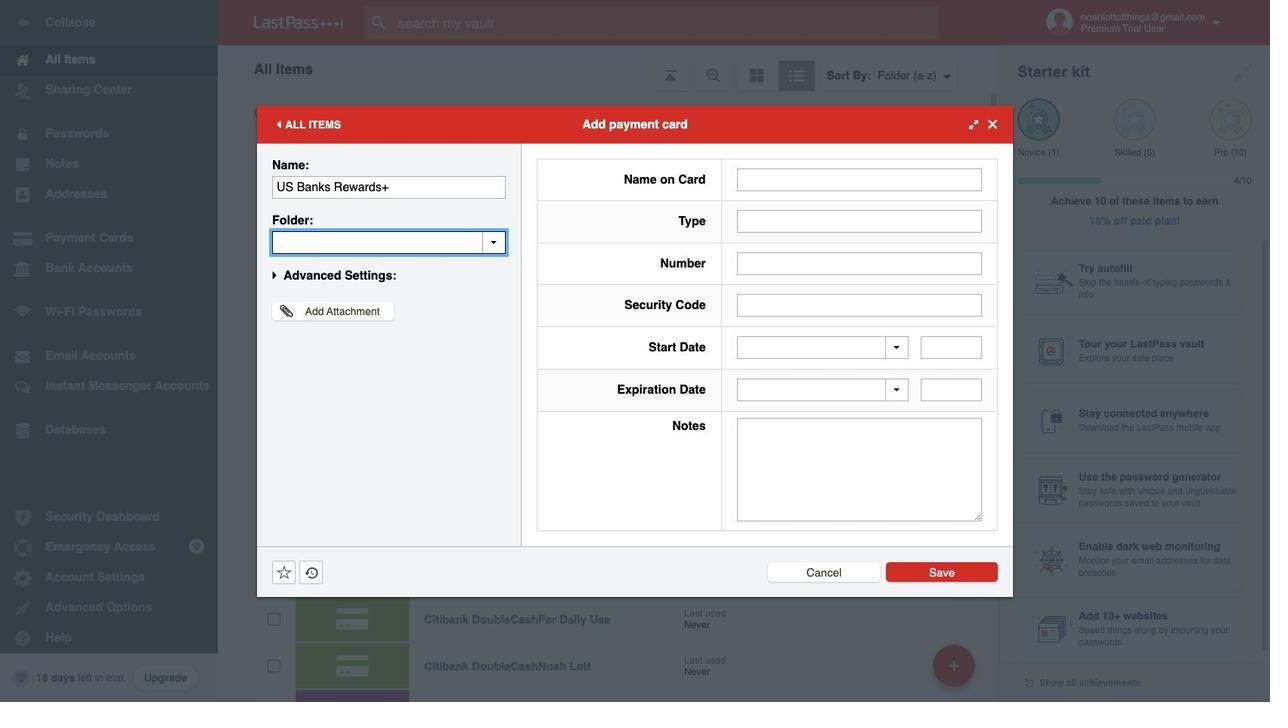Task type: vqa. For each thing, say whether or not it's contained in the screenshot.
vault options navigation
yes



Task type: locate. For each thing, give the bounding box(es) containing it.
new item navigation
[[928, 641, 985, 703]]

lastpass image
[[254, 16, 343, 30]]

Search search field
[[365, 6, 969, 39]]

main navigation navigation
[[0, 0, 218, 703]]

None text field
[[737, 169, 983, 191], [737, 210, 983, 233], [921, 337, 983, 360], [921, 379, 983, 402], [737, 418, 983, 522], [737, 169, 983, 191], [737, 210, 983, 233], [921, 337, 983, 360], [921, 379, 983, 402], [737, 418, 983, 522]]

dialog
[[257, 106, 1014, 597]]

search my vault text field
[[365, 6, 969, 39]]

None text field
[[272, 176, 506, 199], [272, 231, 506, 254], [737, 252, 983, 275], [737, 294, 983, 317], [272, 176, 506, 199], [272, 231, 506, 254], [737, 252, 983, 275], [737, 294, 983, 317]]

new item image
[[949, 661, 960, 671]]



Task type: describe. For each thing, give the bounding box(es) containing it.
vault options navigation
[[218, 45, 1000, 91]]



